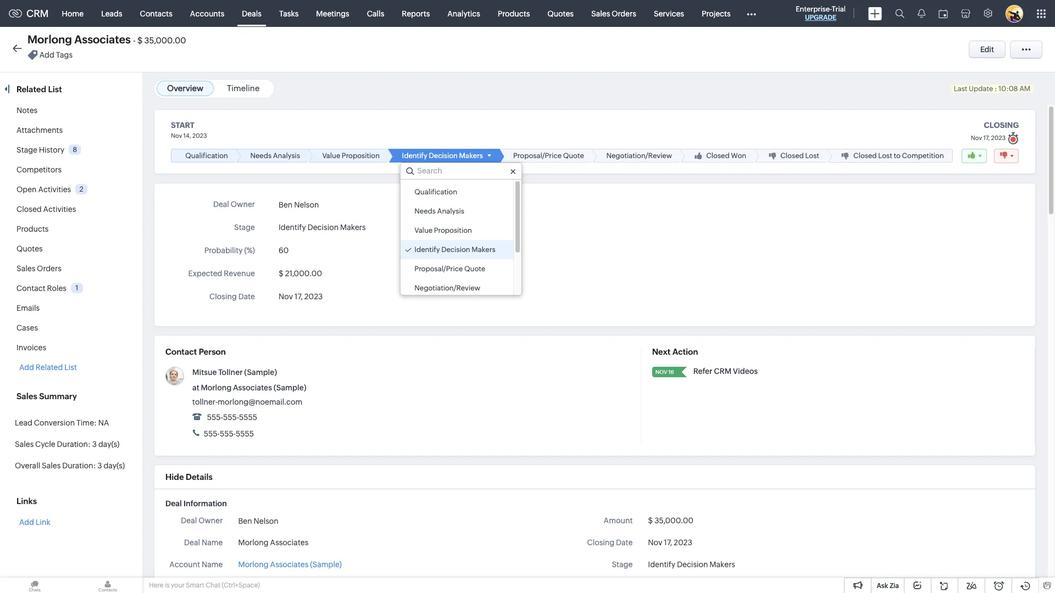 Task type: describe. For each thing, give the bounding box(es) containing it.
0 vertical spatial 5555
[[239, 414, 257, 422]]

open
[[16, 185, 37, 194]]

60
[[279, 246, 289, 255]]

trial
[[832, 5, 846, 13]]

0 horizontal spatial analysis
[[273, 152, 300, 160]]

name for account name
[[202, 561, 223, 570]]

lost for closed lost
[[806, 152, 820, 160]]

2023 inside the start nov 14, 2023
[[192, 133, 207, 139]]

tasks link
[[271, 0, 308, 27]]

create menu element
[[862, 0, 889, 27]]

competitors link
[[16, 166, 62, 174]]

mitsue tollner (sample)
[[192, 368, 277, 377]]

smart
[[186, 582, 205, 590]]

1 vertical spatial negotiation/review
[[415, 284, 481, 293]]

1 horizontal spatial analysis
[[437, 207, 465, 216]]

1 horizontal spatial quotes link
[[539, 0, 583, 27]]

closed won
[[707, 152, 747, 160]]

create menu image
[[869, 7, 883, 20]]

add for add tags
[[40, 51, 54, 60]]

closed for closed won
[[707, 152, 730, 160]]

Search text field
[[401, 163, 522, 179]]

2
[[80, 185, 84, 193]]

start
[[171, 121, 195, 130]]

morlong for morlong associates - $ 35,000.00
[[27, 33, 72, 46]]

probability (%)
[[204, 246, 255, 255]]

owner for stage
[[231, 200, 255, 209]]

add tags
[[40, 51, 73, 60]]

expected revenue
[[188, 270, 255, 278]]

0 horizontal spatial closing date
[[210, 293, 255, 301]]

timeline
[[227, 84, 260, 93]]

1 vertical spatial products
[[16, 225, 49, 234]]

1 vertical spatial sales orders link
[[16, 265, 61, 273]]

10:08
[[999, 85, 1019, 93]]

morlong for morlong associates
[[238, 539, 269, 548]]

at morlong associates (sample)
[[192, 384, 307, 393]]

action
[[673, 348, 699, 357]]

:
[[995, 85, 998, 93]]

35,000.00 inside "morlong associates - $ 35,000.00"
[[144, 36, 186, 45]]

0 horizontal spatial proposal/price quote
[[415, 265, 486, 273]]

roles
[[47, 284, 67, 293]]

1 horizontal spatial 35,000.00
[[655, 517, 694, 526]]

14,
[[183, 133, 191, 139]]

to
[[894, 152, 901, 160]]

analytics link
[[439, 0, 489, 27]]

cycle
[[35, 440, 55, 449]]

1 vertical spatial needs
[[415, 207, 436, 216]]

closed for closed lost
[[781, 152, 804, 160]]

sales cycle duration: 3 day(s)
[[15, 440, 120, 449]]

here is your smart chat (ctrl+space)
[[149, 582, 260, 590]]

morlong associates (sample) link for at
[[201, 384, 307, 393]]

overall
[[15, 462, 40, 471]]

contact person
[[166, 348, 226, 357]]

calls link
[[358, 0, 393, 27]]

day(s) for sales cycle duration: 3 day(s)
[[98, 440, 120, 449]]

8
[[73, 146, 77, 154]]

attachments
[[16, 126, 63, 135]]

last
[[954, 85, 968, 93]]

competition
[[903, 152, 945, 160]]

deal up account name
[[184, 539, 200, 548]]

notes link
[[16, 106, 38, 115]]

nov inside the closing nov 17, 2023
[[972, 135, 983, 141]]

deal up 'probability'
[[213, 200, 229, 209]]

1 vertical spatial 5555
[[236, 430, 254, 439]]

deals link
[[233, 0, 271, 27]]

activities for closed activities
[[43, 205, 76, 214]]

next
[[653, 348, 671, 357]]

0 horizontal spatial proposition
[[342, 152, 380, 160]]

home link
[[53, 0, 92, 27]]

leads
[[101, 9, 122, 18]]

emails
[[16, 304, 40, 313]]

associates for morlong associates (sample)
[[270, 561, 309, 570]]

1 vertical spatial (sample)
[[274, 384, 307, 393]]

leads link
[[92, 0, 131, 27]]

0 vertical spatial sales orders
[[592, 9, 637, 18]]

0 horizontal spatial value proposition
[[323, 152, 380, 160]]

signals image
[[918, 9, 926, 18]]

(ctrl+space)
[[222, 582, 260, 590]]

at
[[192, 384, 199, 393]]

history
[[39, 146, 64, 155]]

0 vertical spatial needs
[[250, 152, 272, 160]]

edit button
[[969, 41, 1006, 58]]

nelson for identify
[[294, 201, 319, 210]]

last update : 10:08 am
[[954, 85, 1031, 93]]

notes
[[16, 106, 38, 115]]

1 vertical spatial proposal/price
[[415, 265, 463, 273]]

cases
[[16, 324, 38, 333]]

2 vertical spatial 17,
[[664, 539, 673, 548]]

lead conversion time: na
[[15, 419, 109, 428]]

1 horizontal spatial sales orders link
[[583, 0, 645, 27]]

1 horizontal spatial crm
[[714, 367, 732, 376]]

enterprise-trial upgrade
[[796, 5, 846, 21]]

edit
[[981, 45, 995, 54]]

tollner-morlong@noemail.com link
[[192, 398, 303, 407]]

amount
[[604, 517, 633, 526]]

closed lost
[[781, 152, 820, 160]]

associates up tollner-morlong@noemail.com
[[233, 384, 272, 393]]

summary
[[39, 392, 77, 401]]

contact for contact person
[[166, 348, 197, 357]]

lost for closed lost to competition
[[879, 152, 893, 160]]

0 vertical spatial 555-555-5555
[[206, 414, 257, 422]]

search image
[[896, 9, 905, 18]]

mitsue tollner (sample) link
[[192, 368, 277, 377]]

deal down deal information
[[181, 517, 197, 526]]

services link
[[645, 0, 693, 27]]

1 vertical spatial qualification
[[415, 188, 458, 196]]

calls
[[367, 9, 385, 18]]

morlong up tollner-
[[201, 384, 232, 393]]

links
[[16, 497, 37, 506]]

mitsue
[[192, 368, 217, 377]]

2023 down the 21,000.00
[[305, 293, 323, 301]]

(%)
[[244, 246, 255, 255]]

account
[[169, 561, 200, 570]]

next action
[[653, 348, 699, 357]]

closed activities
[[16, 205, 76, 214]]

1 vertical spatial orders
[[37, 265, 61, 273]]

expected
[[188, 270, 222, 278]]

time:
[[76, 419, 97, 428]]

21,000.00
[[285, 270, 322, 278]]

0 horizontal spatial value
[[323, 152, 341, 160]]

ask zia
[[877, 583, 900, 591]]

0 horizontal spatial needs analysis
[[250, 152, 300, 160]]

add for add link
[[19, 519, 34, 527]]

1 horizontal spatial value
[[415, 227, 433, 235]]

analytics
[[448, 9, 481, 18]]

17, inside the closing nov 17, 2023
[[984, 135, 991, 141]]

0 horizontal spatial sales orders
[[16, 265, 61, 273]]

0 vertical spatial quote
[[564, 152, 584, 160]]

start nov 14, 2023
[[171, 121, 207, 139]]

ben nelson for identify
[[279, 201, 319, 210]]

signals element
[[912, 0, 933, 27]]

2 horizontal spatial stage
[[612, 561, 633, 570]]

0 vertical spatial list
[[48, 85, 62, 94]]

1 vertical spatial related
[[36, 363, 63, 372]]

duration: for sales cycle duration:
[[57, 440, 91, 449]]

attachments link
[[16, 126, 63, 135]]

1 horizontal spatial proposal/price
[[514, 152, 562, 160]]

na
[[98, 419, 109, 428]]

associates for morlong associates
[[270, 539, 309, 548]]

1 horizontal spatial products link
[[489, 0, 539, 27]]

2023 inside the closing nov 17, 2023
[[992, 135, 1006, 141]]

contacts link
[[131, 0, 181, 27]]

1 vertical spatial nov 17, 2023
[[649, 539, 693, 548]]

1 vertical spatial closing
[[587, 539, 615, 548]]

1 horizontal spatial products
[[498, 9, 530, 18]]

closed for closed lost to competition
[[854, 152, 877, 160]]



Task type: locate. For each thing, give the bounding box(es) containing it.
closed for closed activities
[[16, 205, 42, 214]]

$ inside "morlong associates - $ 35,000.00"
[[138, 36, 143, 45]]

closing date down revenue
[[210, 293, 255, 301]]

contacts image
[[73, 578, 142, 594]]

0 horizontal spatial quotes link
[[16, 245, 43, 254]]

accounts
[[190, 9, 225, 18]]

products link right 'analytics' on the left top of page
[[489, 0, 539, 27]]

closing nov 17, 2023
[[972, 121, 1020, 141]]

0 vertical spatial nelson
[[294, 201, 319, 210]]

nov 16
[[656, 370, 675, 376]]

0 vertical spatial morlong associates (sample) link
[[201, 384, 307, 393]]

cases link
[[16, 324, 38, 333]]

0 vertical spatial date
[[238, 293, 255, 301]]

nelson for morlong
[[254, 517, 279, 526]]

tags
[[56, 51, 73, 60]]

products down closed activities
[[16, 225, 49, 234]]

day(s) for overall sales duration: 3 day(s)
[[104, 462, 125, 471]]

16
[[669, 370, 675, 376]]

1 vertical spatial name
[[202, 561, 223, 570]]

morlong@noemail.com
[[218, 398, 303, 407]]

conversion
[[34, 419, 75, 428]]

2 horizontal spatial $
[[649, 517, 653, 526]]

2 vertical spatial stage
[[612, 561, 633, 570]]

1 vertical spatial proposition
[[434, 227, 472, 235]]

owner
[[231, 200, 255, 209], [199, 517, 223, 526]]

0 horizontal spatial $
[[138, 36, 143, 45]]

ben for identify
[[279, 201, 293, 210]]

0 horizontal spatial qualification
[[185, 152, 228, 160]]

0 horizontal spatial lost
[[806, 152, 820, 160]]

1 vertical spatial analysis
[[437, 207, 465, 216]]

1 vertical spatial 35,000.00
[[655, 517, 694, 526]]

nov 17, 2023
[[279, 293, 323, 301], [649, 539, 693, 548]]

closed activities link
[[16, 205, 76, 214]]

stage history
[[16, 146, 64, 155]]

overall sales duration: 3 day(s)
[[15, 462, 125, 471]]

0 vertical spatial stage
[[16, 146, 37, 155]]

date down revenue
[[238, 293, 255, 301]]

identify
[[402, 152, 428, 160], [279, 223, 306, 232], [415, 246, 440, 254], [649, 561, 676, 570]]

refer crm videos
[[694, 367, 758, 376]]

crm right refer
[[714, 367, 732, 376]]

2 vertical spatial (sample)
[[310, 561, 342, 570]]

add related list
[[19, 363, 77, 372]]

2 horizontal spatial 17,
[[984, 135, 991, 141]]

0 vertical spatial 3
[[92, 440, 97, 449]]

0 vertical spatial negotiation/review
[[607, 152, 673, 160]]

activities up closed activities
[[38, 185, 71, 194]]

0 vertical spatial value proposition
[[323, 152, 380, 160]]

0 vertical spatial analysis
[[273, 152, 300, 160]]

stage history link
[[16, 146, 64, 155]]

1 vertical spatial contact
[[166, 348, 197, 357]]

ben nelson up morlong associates
[[238, 517, 279, 526]]

lost
[[806, 152, 820, 160], [879, 152, 893, 160]]

1 horizontal spatial needs analysis
[[415, 207, 465, 216]]

orders up roles
[[37, 265, 61, 273]]

1 vertical spatial quote
[[465, 265, 486, 273]]

0 horizontal spatial products link
[[16, 225, 49, 234]]

deal owner for deal name
[[181, 517, 223, 526]]

tasks
[[279, 9, 299, 18]]

1 vertical spatial duration:
[[62, 462, 96, 471]]

1 vertical spatial stage
[[234, 223, 255, 232]]

reports
[[402, 9, 430, 18]]

revenue
[[224, 270, 255, 278]]

lead
[[15, 419, 32, 428]]

ben nelson for morlong
[[238, 517, 279, 526]]

won
[[732, 152, 747, 160]]

0 vertical spatial name
[[202, 539, 223, 548]]

0 vertical spatial nov 17, 2023
[[279, 293, 323, 301]]

morlong up add tags
[[27, 33, 72, 46]]

morlong
[[27, 33, 72, 46], [201, 384, 232, 393], [238, 539, 269, 548], [238, 561, 269, 570]]

$ for expected revenue
[[279, 270, 284, 278]]

ben nelson up 60
[[279, 201, 319, 210]]

1 horizontal spatial quotes
[[548, 9, 574, 18]]

1 horizontal spatial contact
[[166, 348, 197, 357]]

overview
[[167, 84, 204, 93]]

qualification down search text field
[[415, 188, 458, 196]]

1 horizontal spatial 17,
[[664, 539, 673, 548]]

closed left to
[[854, 152, 877, 160]]

ben for morlong
[[238, 517, 252, 526]]

(sample)
[[244, 368, 277, 377], [274, 384, 307, 393], [310, 561, 342, 570]]

duration: for overall sales duration:
[[62, 462, 96, 471]]

1 horizontal spatial $
[[279, 270, 284, 278]]

1 horizontal spatial negotiation/review
[[607, 152, 673, 160]]

1 horizontal spatial list
[[64, 363, 77, 372]]

0 vertical spatial sales orders link
[[583, 0, 645, 27]]

0 horizontal spatial products
[[16, 225, 49, 234]]

tollner
[[218, 368, 243, 377]]

nov 17, 2023 down '$  35,000.00'
[[649, 539, 693, 548]]

deal name
[[184, 539, 223, 548]]

0 horizontal spatial crm
[[26, 8, 49, 19]]

contact left person
[[166, 348, 197, 357]]

2 lost from the left
[[879, 152, 893, 160]]

1 horizontal spatial closing date
[[587, 539, 633, 548]]

stage down amount in the bottom of the page
[[612, 561, 633, 570]]

name up account name
[[202, 539, 223, 548]]

refer
[[694, 367, 713, 376]]

contact for contact roles
[[16, 284, 45, 293]]

orders
[[612, 9, 637, 18], [37, 265, 61, 273]]

sales summary
[[16, 392, 77, 401]]

2023 down closing
[[992, 135, 1006, 141]]

add for add related list
[[19, 363, 34, 372]]

1 vertical spatial value proposition
[[415, 227, 472, 235]]

1 vertical spatial sales orders
[[16, 265, 61, 273]]

17, down closing
[[984, 135, 991, 141]]

calendar image
[[939, 9, 949, 18]]

1
[[76, 284, 78, 292]]

qualification
[[185, 152, 228, 160], [415, 188, 458, 196]]

nov down $  21,000.00
[[279, 293, 293, 301]]

deal owner
[[213, 200, 255, 209], [181, 517, 223, 526]]

search element
[[889, 0, 912, 27]]

associates for morlong associates - $ 35,000.00
[[74, 33, 131, 46]]

nov left 14,
[[171, 133, 182, 139]]

associates down leads
[[74, 33, 131, 46]]

0 vertical spatial orders
[[612, 9, 637, 18]]

closing down amount in the bottom of the page
[[587, 539, 615, 548]]

related down invoices
[[36, 363, 63, 372]]

associates down morlong associates
[[270, 561, 309, 570]]

chats image
[[0, 578, 69, 594]]

hide
[[166, 473, 184, 482]]

-
[[133, 36, 136, 45]]

home
[[62, 9, 84, 18]]

stage up (%)
[[234, 223, 255, 232]]

closed down the open
[[16, 205, 42, 214]]

deal owner for stage
[[213, 200, 255, 209]]

duration: down sales cycle duration: 3 day(s)
[[62, 462, 96, 471]]

link
[[36, 519, 50, 527]]

probability
[[204, 246, 243, 255]]

products right 'analytics' on the left top of page
[[498, 9, 530, 18]]

decision
[[429, 152, 458, 160], [308, 223, 339, 232], [442, 246, 471, 254], [677, 561, 709, 570]]

17, down '$  35,000.00'
[[664, 539, 673, 548]]

$ for amount
[[649, 517, 653, 526]]

0 vertical spatial ben nelson
[[279, 201, 319, 210]]

activities for open activities
[[38, 185, 71, 194]]

list
[[48, 85, 62, 94], [64, 363, 77, 372]]

1 horizontal spatial ben
[[279, 201, 293, 210]]

list down add tags
[[48, 85, 62, 94]]

0 vertical spatial duration:
[[57, 440, 91, 449]]

contact roles
[[16, 284, 67, 293]]

1 vertical spatial proposal/price quote
[[415, 265, 486, 273]]

contact up "emails"
[[16, 284, 45, 293]]

hide details
[[166, 473, 213, 482]]

closed left won at the right top
[[707, 152, 730, 160]]

products link down closed activities
[[16, 225, 49, 234]]

0 vertical spatial related
[[16, 85, 46, 94]]

stage up the competitors "link"
[[16, 146, 37, 155]]

morlong for morlong associates (sample)
[[238, 561, 269, 570]]

1 vertical spatial ben
[[238, 517, 252, 526]]

1 vertical spatial list
[[64, 363, 77, 372]]

associates inside the morlong associates (sample) link
[[270, 561, 309, 570]]

0 vertical spatial add
[[40, 51, 54, 60]]

enterprise-
[[796, 5, 832, 13]]

date down amount in the bottom of the page
[[616, 539, 633, 548]]

morlong associates (sample) link down morlong associates
[[238, 560, 342, 571]]

$ right amount in the bottom of the page
[[649, 517, 653, 526]]

closed right won at the right top
[[781, 152, 804, 160]]

1 vertical spatial quotes
[[16, 245, 43, 254]]

videos
[[733, 367, 758, 376]]

list up summary
[[64, 363, 77, 372]]

zia
[[890, 583, 900, 591]]

(sample) for associates
[[310, 561, 342, 570]]

add down invoices link
[[19, 363, 34, 372]]

activities down open activities
[[43, 205, 76, 214]]

deal owner up probability (%)
[[213, 200, 255, 209]]

0 horizontal spatial date
[[238, 293, 255, 301]]

related
[[16, 85, 46, 94], [36, 363, 63, 372]]

your
[[171, 582, 185, 590]]

qualification down 14,
[[185, 152, 228, 160]]

1 vertical spatial 17,
[[295, 293, 303, 301]]

am
[[1020, 85, 1031, 93]]

name up chat
[[202, 561, 223, 570]]

0 vertical spatial 17,
[[984, 135, 991, 141]]

deal information
[[166, 500, 227, 509]]

0 horizontal spatial contact
[[16, 284, 45, 293]]

owner up (%)
[[231, 200, 255, 209]]

1 vertical spatial ben nelson
[[238, 517, 279, 526]]

is
[[165, 582, 170, 590]]

3 down time:
[[92, 440, 97, 449]]

1 horizontal spatial orders
[[612, 9, 637, 18]]

morlong up "morlong associates (sample)"
[[238, 539, 269, 548]]

3 for sales cycle duration:
[[92, 440, 97, 449]]

quote
[[564, 152, 584, 160], [465, 265, 486, 273]]

1 horizontal spatial proposition
[[434, 227, 472, 235]]

quotes
[[548, 9, 574, 18], [16, 245, 43, 254]]

0 vertical spatial quotes
[[548, 9, 574, 18]]

open activities
[[16, 185, 71, 194]]

0 vertical spatial owner
[[231, 200, 255, 209]]

update
[[969, 85, 994, 93]]

$  35,000.00
[[649, 517, 694, 526]]

timeline link
[[227, 84, 260, 93]]

tollner-
[[192, 398, 218, 407]]

hide details link
[[166, 473, 213, 482]]

0 vertical spatial closing
[[210, 293, 237, 301]]

1 vertical spatial products link
[[16, 225, 49, 234]]

ben up morlong associates
[[238, 517, 252, 526]]

1 horizontal spatial owner
[[231, 200, 255, 209]]

1 horizontal spatial value proposition
[[415, 227, 472, 235]]

nov 17, 2023 down $  21,000.00
[[279, 293, 323, 301]]

0 vertical spatial quotes link
[[539, 0, 583, 27]]

tollner-morlong@noemail.com
[[192, 398, 303, 407]]

owner down information on the bottom of the page
[[199, 517, 223, 526]]

0 horizontal spatial quote
[[465, 265, 486, 273]]

0 horizontal spatial 17,
[[295, 293, 303, 301]]

orders left services
[[612, 9, 637, 18]]

3 for overall sales duration:
[[97, 462, 102, 471]]

5555
[[239, 414, 257, 422], [236, 430, 254, 439]]

2 name from the top
[[202, 561, 223, 570]]

$ left the 21,000.00
[[279, 270, 284, 278]]

0 vertical spatial (sample)
[[244, 368, 277, 377]]

open activities link
[[16, 185, 71, 194]]

$ right -
[[138, 36, 143, 45]]

1 horizontal spatial date
[[616, 539, 633, 548]]

1 vertical spatial needs analysis
[[415, 207, 465, 216]]

activities
[[38, 185, 71, 194], [43, 205, 76, 214]]

1 horizontal spatial nov 17, 2023
[[649, 539, 693, 548]]

crm left home
[[26, 8, 49, 19]]

2023
[[192, 133, 207, 139], [992, 135, 1006, 141], [305, 293, 323, 301], [674, 539, 693, 548]]

related up notes link
[[16, 85, 46, 94]]

morlong associates (sample) link for account name
[[238, 560, 342, 571]]

owner for deal name
[[199, 517, 223, 526]]

duration:
[[57, 440, 91, 449], [62, 462, 96, 471]]

0 vertical spatial day(s)
[[98, 440, 120, 449]]

day(s)
[[98, 440, 120, 449], [104, 462, 125, 471]]

related list
[[16, 85, 64, 94]]

1 vertical spatial date
[[616, 539, 633, 548]]

0 vertical spatial deal owner
[[213, 200, 255, 209]]

morlong associates (sample) link
[[201, 384, 307, 393], [238, 560, 342, 571]]

ben nelson
[[279, 201, 319, 210], [238, 517, 279, 526]]

1 horizontal spatial proposal/price quote
[[514, 152, 584, 160]]

1 vertical spatial crm
[[714, 367, 732, 376]]

deal down hide
[[166, 500, 182, 509]]

2023 right 14,
[[192, 133, 207, 139]]

add left the tags
[[40, 51, 54, 60]]

0 vertical spatial activities
[[38, 185, 71, 194]]

0 horizontal spatial nelson
[[254, 517, 279, 526]]

closing down expected revenue
[[210, 293, 237, 301]]

nov down '$  35,000.00'
[[649, 539, 663, 548]]

associates up "morlong associates (sample)"
[[270, 539, 309, 548]]

1 vertical spatial 555-555-5555
[[202, 430, 254, 439]]

sales orders link
[[583, 0, 645, 27], [16, 265, 61, 273]]

0 vertical spatial needs analysis
[[250, 152, 300, 160]]

projects link
[[693, 0, 740, 27]]

0 horizontal spatial nov 17, 2023
[[279, 293, 323, 301]]

duration: up the overall sales duration: 3 day(s)
[[57, 440, 91, 449]]

0 horizontal spatial orders
[[37, 265, 61, 273]]

1 horizontal spatial 3
[[97, 462, 102, 471]]

3 down sales cycle duration: 3 day(s)
[[97, 462, 102, 471]]

0 vertical spatial qualification
[[185, 152, 228, 160]]

ben up 60
[[279, 201, 293, 210]]

details
[[186, 473, 213, 482]]

add
[[40, 51, 54, 60], [19, 363, 34, 372], [19, 519, 34, 527]]

morlong up (ctrl+space)
[[238, 561, 269, 570]]

nov inside the start nov 14, 2023
[[171, 133, 182, 139]]

0 vertical spatial products
[[498, 9, 530, 18]]

needs
[[250, 152, 272, 160], [415, 207, 436, 216]]

morlong associates (sample)
[[238, 561, 342, 570]]

1 horizontal spatial nelson
[[294, 201, 319, 210]]

closing date down amount in the bottom of the page
[[587, 539, 633, 548]]

name for deal name
[[202, 539, 223, 548]]

17,
[[984, 135, 991, 141], [295, 293, 303, 301], [664, 539, 673, 548]]

17, down $  21,000.00
[[295, 293, 303, 301]]

meetings link
[[308, 0, 358, 27]]

1 vertical spatial closing date
[[587, 539, 633, 548]]

0 vertical spatial products link
[[489, 0, 539, 27]]

(sample) for tollner
[[244, 368, 277, 377]]

nov down update
[[972, 135, 983, 141]]

1 name from the top
[[202, 539, 223, 548]]

nov left 16
[[656, 370, 668, 376]]

morlong associates - $ 35,000.00
[[27, 33, 186, 46]]

nov
[[171, 133, 182, 139], [972, 135, 983, 141], [279, 293, 293, 301], [656, 370, 668, 376], [649, 539, 663, 548]]

0 vertical spatial crm
[[26, 8, 49, 19]]

morlong inside the morlong associates (sample) link
[[238, 561, 269, 570]]

1 vertical spatial day(s)
[[104, 462, 125, 471]]

2023 down '$  35,000.00'
[[674, 539, 693, 548]]

add left link
[[19, 519, 34, 527]]

value
[[323, 152, 341, 160], [415, 227, 433, 235]]

1 lost from the left
[[806, 152, 820, 160]]

crm link
[[9, 8, 49, 19]]

deal owner down information on the bottom of the page
[[181, 517, 223, 526]]

morlong associates (sample) link up tollner-morlong@noemail.com
[[201, 384, 307, 393]]



Task type: vqa. For each thing, say whether or not it's contained in the screenshot.


